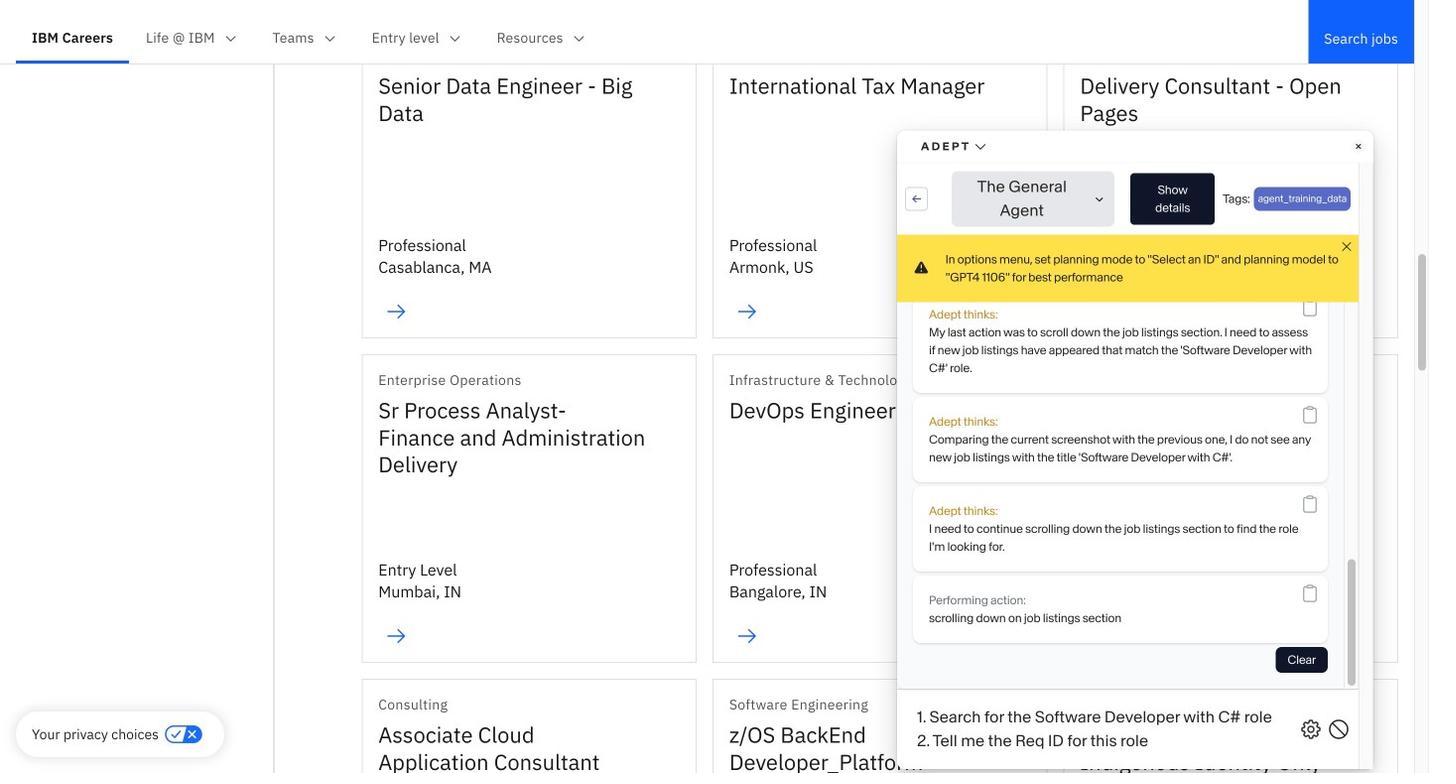 Task type: locate. For each thing, give the bounding box(es) containing it.
your privacy choices element
[[32, 724, 159, 746]]



Task type: vqa. For each thing, say whether or not it's contained in the screenshot.
Let's talk element
no



